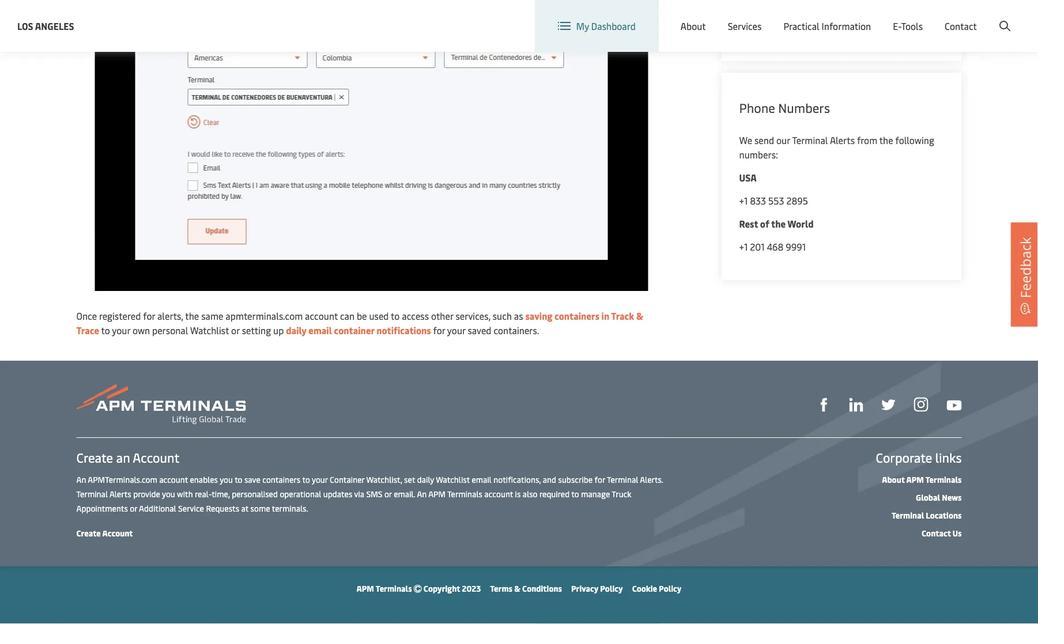 Task type: vqa. For each thing, say whether or not it's contained in the screenshot.
email inside An APMTerminals.com account enables you to save containers to your Container Watchlist, set daily Watchlist email notifications, and subscribe for Terminal Alerts. Terminal Alerts provide you with real-time, personalised operational updates via SMS or email. An APM Terminals account is also required to manage Truck Appointments or Additional Service Requests at some terminals.
yes



Task type: locate. For each thing, give the bounding box(es) containing it.
terminals left is
[[447, 488, 482, 499]]

or
[[231, 324, 240, 337], [384, 488, 392, 499], [130, 503, 137, 514]]

&
[[636, 310, 643, 322], [514, 583, 520, 594]]

553
[[768, 195, 784, 207]]

location
[[743, 11, 779, 23]]

1 horizontal spatial email
[[472, 474, 492, 485]]

your up "updates" at the bottom of the page
[[312, 474, 328, 485]]

an up appointments
[[76, 474, 86, 485]]

1 horizontal spatial account
[[305, 310, 338, 322]]

1 vertical spatial an
[[417, 488, 427, 499]]

1 horizontal spatial your
[[312, 474, 328, 485]]

manage
[[581, 488, 610, 499]]

0 horizontal spatial terminals
[[376, 583, 412, 594]]

0 vertical spatial about
[[681, 20, 706, 32]]

for down other
[[433, 324, 445, 337]]

via
[[354, 488, 364, 499]]

save
[[244, 474, 260, 485]]

0 vertical spatial for
[[143, 310, 155, 322]]

policy
[[600, 583, 623, 594], [659, 583, 682, 594]]

terms
[[490, 583, 512, 594]]

0 horizontal spatial for
[[143, 310, 155, 322]]

facebook image
[[817, 398, 831, 412]]

0 vertical spatial account
[[982, 11, 1016, 23]]

1 vertical spatial you
[[162, 488, 175, 499]]

containers inside saving containers in track & trace
[[554, 310, 599, 322]]

daily right set
[[417, 474, 434, 485]]

0 vertical spatial the
[[879, 134, 893, 146]]

apm left ⓒ
[[356, 583, 374, 594]]

+1 left 201
[[739, 241, 748, 253]]

1 policy from the left
[[600, 583, 623, 594]]

1 horizontal spatial an
[[417, 488, 427, 499]]

+1
[[739, 195, 748, 207], [739, 241, 748, 253]]

or left setting
[[231, 324, 240, 337]]

to up operational
[[302, 474, 310, 485]]

you
[[220, 474, 233, 485], [162, 488, 175, 499]]

account right contact popup button
[[982, 11, 1016, 23]]

alerts left from
[[830, 134, 855, 146]]

linkedin__x28_alt_x29__3_ link
[[849, 396, 863, 412]]

0 horizontal spatial alerts
[[110, 488, 131, 499]]

email left notifications,
[[472, 474, 492, 485]]

1 horizontal spatial containers
[[554, 310, 599, 322]]

for up manage
[[595, 474, 605, 485]]

global news
[[916, 492, 962, 503]]

+1 left 833
[[739, 195, 748, 207]]

1 horizontal spatial about
[[882, 474, 905, 485]]

you left with at the left bottom
[[162, 488, 175, 499]]

terminal
[[792, 134, 828, 146], [607, 474, 638, 485], [76, 488, 108, 499], [892, 510, 924, 520]]

account down appointments
[[102, 527, 133, 538]]

privacy policy link
[[571, 583, 623, 594]]

your
[[112, 324, 130, 337], [447, 324, 465, 337], [312, 474, 328, 485]]

policy right cookie
[[659, 583, 682, 594]]

saving containers in track & trace
[[76, 310, 643, 337]]

2 vertical spatial the
[[185, 310, 199, 322]]

2 vertical spatial create
[[76, 527, 101, 538]]

1 vertical spatial +1
[[739, 241, 748, 253]]

corporate
[[876, 449, 932, 466]]

email.
[[394, 488, 415, 499]]

0 vertical spatial alerts
[[830, 134, 855, 146]]

global inside button
[[816, 11, 842, 23]]

0 horizontal spatial daily
[[286, 324, 306, 337]]

apm terminals ⓒ copyright 2023
[[356, 583, 481, 594]]

global for global menu
[[816, 11, 842, 23]]

about for about
[[681, 20, 706, 32]]

terminals inside an apmterminals.com account enables you to save containers to your container watchlist, set daily watchlist email notifications, and subscribe for terminal alerts. terminal alerts provide you with real-time, personalised operational updates via sms or email. an apm terminals account is also required to manage truck appointments or additional service requests at some terminals.
[[447, 488, 482, 499]]

& right the track
[[636, 310, 643, 322]]

1 vertical spatial daily
[[417, 474, 434, 485]]

0 vertical spatial create
[[953, 11, 980, 23]]

containers.
[[494, 324, 539, 337]]

account
[[305, 310, 338, 322], [159, 474, 188, 485], [484, 488, 513, 499]]

e-tools button
[[893, 0, 923, 52]]

contact for contact us
[[922, 527, 951, 538]]

create account link
[[76, 527, 133, 538]]

phone
[[739, 99, 775, 116]]

2 +1 from the top
[[739, 241, 748, 253]]

1 vertical spatial account
[[159, 474, 188, 485]]

0 horizontal spatial policy
[[600, 583, 623, 594]]

watchlist right set
[[436, 474, 470, 485]]

services,
[[456, 310, 490, 322]]

angeles
[[35, 20, 74, 32]]

0 vertical spatial apm
[[906, 474, 924, 485]]

1 vertical spatial &
[[514, 583, 520, 594]]

is
[[515, 488, 521, 499]]

the
[[879, 134, 893, 146], [771, 218, 786, 230], [185, 310, 199, 322]]

or right sms
[[384, 488, 392, 499]]

0 horizontal spatial an
[[76, 474, 86, 485]]

about left switch
[[681, 20, 706, 32]]

practical
[[784, 20, 819, 32]]

services
[[728, 20, 762, 32]]

1 vertical spatial containers
[[262, 474, 300, 485]]

1 vertical spatial global
[[916, 492, 940, 503]]

2 vertical spatial for
[[595, 474, 605, 485]]

terminals.
[[272, 503, 308, 514]]

notifications,
[[494, 474, 541, 485]]

0 vertical spatial terminals
[[925, 474, 962, 485]]

and
[[543, 474, 556, 485]]

2 vertical spatial terminals
[[376, 583, 412, 594]]

container
[[330, 474, 365, 485]]

0 horizontal spatial watchlist
[[190, 324, 229, 337]]

1 horizontal spatial apm
[[428, 488, 446, 499]]

about button
[[681, 0, 706, 52]]

create for create an account
[[76, 449, 113, 466]]

1 horizontal spatial terminals
[[447, 488, 482, 499]]

login
[[923, 11, 945, 23]]

such
[[493, 310, 512, 322]]

2 vertical spatial account
[[484, 488, 513, 499]]

alerts inside we send our terminal alerts from the following numbers:
[[830, 134, 855, 146]]

time,
[[212, 488, 230, 499]]

1 horizontal spatial or
[[231, 324, 240, 337]]

create right /
[[953, 11, 980, 23]]

1 vertical spatial for
[[433, 324, 445, 337]]

contact us
[[922, 527, 962, 538]]

the right of
[[771, 218, 786, 230]]

about down corporate
[[882, 474, 905, 485]]

policy for privacy policy
[[600, 583, 623, 594]]

account right an
[[133, 449, 179, 466]]

alerts inside an apmterminals.com account enables you to save containers to your container watchlist, set daily watchlist email notifications, and subscribe for terminal alerts. terminal alerts provide you with real-time, personalised operational updates via sms or email. an apm terminals account is also required to manage truck appointments or additional service requests at some terminals.
[[110, 488, 131, 499]]

terminal right our
[[792, 134, 828, 146]]

terminals
[[925, 474, 962, 485], [447, 488, 482, 499], [376, 583, 412, 594]]

2 horizontal spatial the
[[879, 134, 893, 146]]

0 horizontal spatial containers
[[262, 474, 300, 485]]

2 vertical spatial or
[[130, 503, 137, 514]]

your down other
[[447, 324, 465, 337]]

to right used
[[391, 310, 400, 322]]

0 vertical spatial you
[[220, 474, 233, 485]]

1 vertical spatial or
[[384, 488, 392, 499]]

0 horizontal spatial email
[[309, 324, 332, 337]]

account up with at the left bottom
[[159, 474, 188, 485]]

1 vertical spatial terminals
[[447, 488, 482, 499]]

containers up operational
[[262, 474, 300, 485]]

daily email container notifications link
[[286, 324, 431, 337]]

1 vertical spatial contact
[[922, 527, 951, 538]]

0 horizontal spatial or
[[130, 503, 137, 514]]

terms & conditions link
[[490, 583, 562, 594]]

& right terms
[[514, 583, 520, 594]]

your down registered
[[112, 324, 130, 337]]

required
[[539, 488, 570, 499]]

e-tools
[[893, 20, 923, 32]]

terminals up global news
[[925, 474, 962, 485]]

us
[[953, 527, 962, 538]]

create
[[953, 11, 980, 23], [76, 449, 113, 466], [76, 527, 101, 538]]

1 horizontal spatial the
[[771, 218, 786, 230]]

2 horizontal spatial terminals
[[925, 474, 962, 485]]

requests
[[206, 503, 239, 514]]

1 horizontal spatial you
[[220, 474, 233, 485]]

1 vertical spatial about
[[882, 474, 905, 485]]

1 vertical spatial alerts
[[110, 488, 131, 499]]

/
[[947, 11, 951, 23]]

alerts down apmterminals.com
[[110, 488, 131, 499]]

track
[[611, 310, 634, 322]]

global menu
[[816, 11, 868, 23]]

terminal up truck
[[607, 474, 638, 485]]

in
[[602, 310, 609, 322]]

daily down once registered for alerts, the same apmterminals.com account can be used to access other services, such as
[[286, 324, 306, 337]]

watchlist down the same
[[190, 324, 229, 337]]

apm right "email."
[[428, 488, 446, 499]]

cookie
[[632, 583, 657, 594]]

contact
[[945, 20, 977, 32], [922, 527, 951, 538]]

containers left in
[[554, 310, 599, 322]]

1 vertical spatial watchlist
[[436, 474, 470, 485]]

apm down corporate links
[[906, 474, 924, 485]]

email down once registered for alerts, the same apmterminals.com account can be used to access other services, such as
[[309, 324, 332, 337]]

you up time,
[[220, 474, 233, 485]]

0 horizontal spatial about
[[681, 20, 706, 32]]

0 horizontal spatial you
[[162, 488, 175, 499]]

global for global news
[[916, 492, 940, 503]]

account left is
[[484, 488, 513, 499]]

0 horizontal spatial the
[[185, 310, 199, 322]]

contact for contact
[[945, 20, 977, 32]]

1 vertical spatial email
[[472, 474, 492, 485]]

other
[[431, 310, 453, 322]]

watchlist
[[190, 324, 229, 337], [436, 474, 470, 485]]

terminal alerts subscription image
[[95, 0, 648, 291]]

also
[[523, 488, 537, 499]]

the right from
[[879, 134, 893, 146]]

for up own
[[143, 310, 155, 322]]

containers inside an apmterminals.com account enables you to save containers to your container watchlist, set daily watchlist email notifications, and subscribe for terminal alerts. terminal alerts provide you with real-time, personalised operational updates via sms or email. an apm terminals account is also required to manage truck appointments or additional service requests at some terminals.
[[262, 474, 300, 485]]

practical information
[[784, 20, 871, 32]]

watchlist,
[[366, 474, 402, 485]]

0 vertical spatial &
[[636, 310, 643, 322]]

1 horizontal spatial &
[[636, 310, 643, 322]]

1 horizontal spatial alerts
[[830, 134, 855, 146]]

1 horizontal spatial watchlist
[[436, 474, 470, 485]]

0 horizontal spatial global
[[816, 11, 842, 23]]

policy right privacy
[[600, 583, 623, 594]]

same
[[201, 310, 223, 322]]

2 horizontal spatial or
[[384, 488, 392, 499]]

setting
[[242, 324, 271, 337]]

1 +1 from the top
[[739, 195, 748, 207]]

1 vertical spatial create
[[76, 449, 113, 466]]

to left save at the bottom left
[[235, 474, 242, 485]]

or down provide
[[130, 503, 137, 514]]

apm inside an apmterminals.com account enables you to save containers to your container watchlist, set daily watchlist email notifications, and subscribe for terminal alerts. terminal alerts provide you with real-time, personalised operational updates via sms or email. an apm terminals account is also required to manage truck appointments or additional service requests at some terminals.
[[428, 488, 446, 499]]

2 policy from the left
[[659, 583, 682, 594]]

daily
[[286, 324, 306, 337], [417, 474, 434, 485]]

saving containers in track & trace link
[[76, 310, 643, 337]]

feedback
[[1016, 237, 1035, 298]]

global
[[816, 11, 842, 23], [916, 492, 940, 503]]

1 horizontal spatial policy
[[659, 583, 682, 594]]

twitter image
[[882, 398, 895, 412]]

create left an
[[76, 449, 113, 466]]

create down appointments
[[76, 527, 101, 538]]

terminals left ⓒ
[[376, 583, 412, 594]]

the left the same
[[185, 310, 199, 322]]

your inside an apmterminals.com account enables you to save containers to your container watchlist, set daily watchlist email notifications, and subscribe for terminal alerts. terminal alerts provide you with real-time, personalised operational updates via sms or email. an apm terminals account is also required to manage truck appointments or additional service requests at some terminals.
[[312, 474, 328, 485]]

about
[[681, 20, 706, 32], [882, 474, 905, 485]]

e-
[[893, 20, 901, 32]]

account up to your own personal watchlist or setting up daily email container notifications for your saved containers.
[[305, 310, 338, 322]]

0 vertical spatial containers
[[554, 310, 599, 322]]

operational
[[280, 488, 321, 499]]

fill 44 link
[[882, 396, 895, 412]]

up
[[273, 324, 284, 337]]

set
[[404, 474, 415, 485]]

0 vertical spatial +1
[[739, 195, 748, 207]]

create for create account
[[76, 527, 101, 538]]

0 horizontal spatial apm
[[356, 583, 374, 594]]

0 vertical spatial contact
[[945, 20, 977, 32]]

0 vertical spatial global
[[816, 11, 842, 23]]

1 horizontal spatial daily
[[417, 474, 434, 485]]

switch
[[714, 11, 741, 23]]

2 horizontal spatial for
[[595, 474, 605, 485]]

1 vertical spatial apm
[[428, 488, 446, 499]]

1 horizontal spatial global
[[916, 492, 940, 503]]

an right "email."
[[417, 488, 427, 499]]



Task type: describe. For each thing, give the bounding box(es) containing it.
& inside saving containers in track & trace
[[636, 310, 643, 322]]

email inside an apmterminals.com account enables you to save containers to your container watchlist, set daily watchlist email notifications, and subscribe for terminal alerts. terminal alerts provide you with real-time, personalised operational updates via sms or email. an apm terminals account is also required to manage truck appointments or additional service requests at some terminals.
[[472, 474, 492, 485]]

as
[[514, 310, 523, 322]]

468
[[767, 241, 783, 253]]

alerts.
[[640, 474, 663, 485]]

terminal up appointments
[[76, 488, 108, 499]]

0 horizontal spatial your
[[112, 324, 130, 337]]

linkedin image
[[849, 398, 863, 412]]

an
[[116, 449, 130, 466]]

0 vertical spatial daily
[[286, 324, 306, 337]]

contact us link
[[922, 527, 962, 538]]

to down subscribe
[[571, 488, 579, 499]]

provide
[[133, 488, 160, 499]]

+1 for +1 833 553 2895
[[739, 195, 748, 207]]

additional
[[139, 503, 176, 514]]

once registered for alerts, the same apmterminals.com account can be used to access other services, such as
[[76, 310, 525, 322]]

alerts,
[[157, 310, 183, 322]]

1 vertical spatial account
[[133, 449, 179, 466]]

news
[[942, 492, 962, 503]]

with
[[177, 488, 193, 499]]

some
[[250, 503, 270, 514]]

can
[[340, 310, 354, 322]]

2895
[[786, 195, 808, 207]]

used
[[369, 310, 389, 322]]

watchlist inside an apmterminals.com account enables you to save containers to your container watchlist, set daily watchlist email notifications, and subscribe for terminal alerts. terminal alerts provide you with real-time, personalised operational updates via sms or email. an apm terminals account is also required to manage truck appointments or additional service requests at some terminals.
[[436, 474, 470, 485]]

0 vertical spatial an
[[76, 474, 86, 485]]

0 vertical spatial account
[[305, 310, 338, 322]]

enables
[[190, 474, 218, 485]]

2 horizontal spatial account
[[484, 488, 513, 499]]

from
[[857, 134, 877, 146]]

login / create account link
[[902, 0, 1016, 34]]

instagram link
[[914, 396, 928, 412]]

we
[[739, 134, 752, 146]]

phone numbers
[[739, 99, 830, 116]]

information
[[822, 20, 871, 32]]

0 horizontal spatial &
[[514, 583, 520, 594]]

following
[[895, 134, 934, 146]]

conditions
[[522, 583, 562, 594]]

access
[[402, 310, 429, 322]]

appointments
[[76, 503, 128, 514]]

links
[[935, 449, 962, 466]]

about apm terminals
[[882, 474, 962, 485]]

terminal inside we send our terminal alerts from the following numbers:
[[792, 134, 828, 146]]

usa
[[739, 171, 757, 184]]

login / create account
[[923, 11, 1016, 23]]

to right trace
[[101, 324, 110, 337]]

be
[[357, 310, 367, 322]]

tools
[[901, 20, 923, 32]]

apmt footer logo image
[[76, 384, 246, 424]]

0 vertical spatial or
[[231, 324, 240, 337]]

for inside an apmterminals.com account enables you to save containers to your container watchlist, set daily watchlist email notifications, and subscribe for terminal alerts. terminal alerts provide you with real-time, personalised operational updates via sms or email. an apm terminals account is also required to manage truck appointments or additional service requests at some terminals.
[[595, 474, 605, 485]]

truck
[[612, 488, 631, 499]]

personalised
[[232, 488, 278, 499]]

833
[[750, 195, 766, 207]]

my
[[576, 20, 589, 32]]

2 vertical spatial account
[[102, 527, 133, 538]]

my dashboard
[[576, 20, 636, 32]]

terminal locations link
[[892, 510, 962, 520]]

create account
[[76, 527, 133, 538]]

terms & conditions
[[490, 583, 562, 594]]

saved
[[468, 324, 491, 337]]

numbers
[[778, 99, 830, 116]]

dashboard
[[591, 20, 636, 32]]

sms
[[366, 488, 382, 499]]

youtube image
[[947, 400, 962, 411]]

terminal down global news
[[892, 510, 924, 520]]

personal
[[152, 324, 188, 337]]

the inside we send our terminal alerts from the following numbers:
[[879, 134, 893, 146]]

apmterminals.com
[[88, 474, 157, 485]]

9991
[[786, 241, 806, 253]]

my dashboard button
[[558, 0, 636, 52]]

+1 201 468 9991
[[739, 241, 806, 253]]

instagram image
[[914, 398, 928, 412]]

we send our terminal alerts from the following numbers:
[[739, 134, 934, 161]]

2 horizontal spatial apm
[[906, 474, 924, 485]]

cookie policy link
[[632, 583, 682, 594]]

2 horizontal spatial your
[[447, 324, 465, 337]]

practical information button
[[784, 0, 871, 52]]

1 horizontal spatial for
[[433, 324, 445, 337]]

contact button
[[945, 0, 977, 52]]

+1 for +1 201 468 9991
[[739, 241, 748, 253]]

corporate links
[[876, 449, 962, 466]]

0 vertical spatial email
[[309, 324, 332, 337]]

switch location
[[714, 11, 779, 23]]

privacy
[[571, 583, 598, 594]]

2 vertical spatial apm
[[356, 583, 374, 594]]

policy for cookie policy
[[659, 583, 682, 594]]

switch location button
[[695, 11, 779, 23]]

updates
[[323, 488, 352, 499]]

world
[[787, 218, 814, 230]]

real-
[[195, 488, 212, 499]]

los
[[17, 20, 33, 32]]

an apmterminals.com account enables you to save containers to your container watchlist, set daily watchlist email notifications, and subscribe for terminal alerts. terminal alerts provide you with real-time, personalised operational updates via sms or email. an apm terminals account is also required to manage truck appointments or additional service requests at some terminals.
[[76, 474, 663, 514]]

create an account
[[76, 449, 179, 466]]

copyright
[[424, 583, 460, 594]]

menu
[[845, 11, 868, 23]]

global news link
[[916, 492, 962, 503]]

privacy policy
[[571, 583, 623, 594]]

1 vertical spatial the
[[771, 218, 786, 230]]

numbers:
[[739, 148, 778, 161]]

apmterminals.com
[[226, 310, 303, 322]]

container
[[334, 324, 374, 337]]

global menu button
[[790, 0, 880, 34]]

daily inside an apmterminals.com account enables you to save containers to your container watchlist, set daily watchlist email notifications, and subscribe for terminal alerts. terminal alerts provide you with real-time, personalised operational updates via sms or email. an apm terminals account is also required to manage truck appointments or additional service requests at some terminals.
[[417, 474, 434, 485]]

0 vertical spatial watchlist
[[190, 324, 229, 337]]

send
[[754, 134, 774, 146]]

of
[[760, 218, 769, 230]]

about apm terminals link
[[882, 474, 962, 485]]

0 horizontal spatial account
[[159, 474, 188, 485]]

locations
[[926, 510, 962, 520]]

+1 833 553 2895
[[739, 195, 808, 207]]

about for about apm terminals
[[882, 474, 905, 485]]

terminal locations
[[892, 510, 962, 520]]



